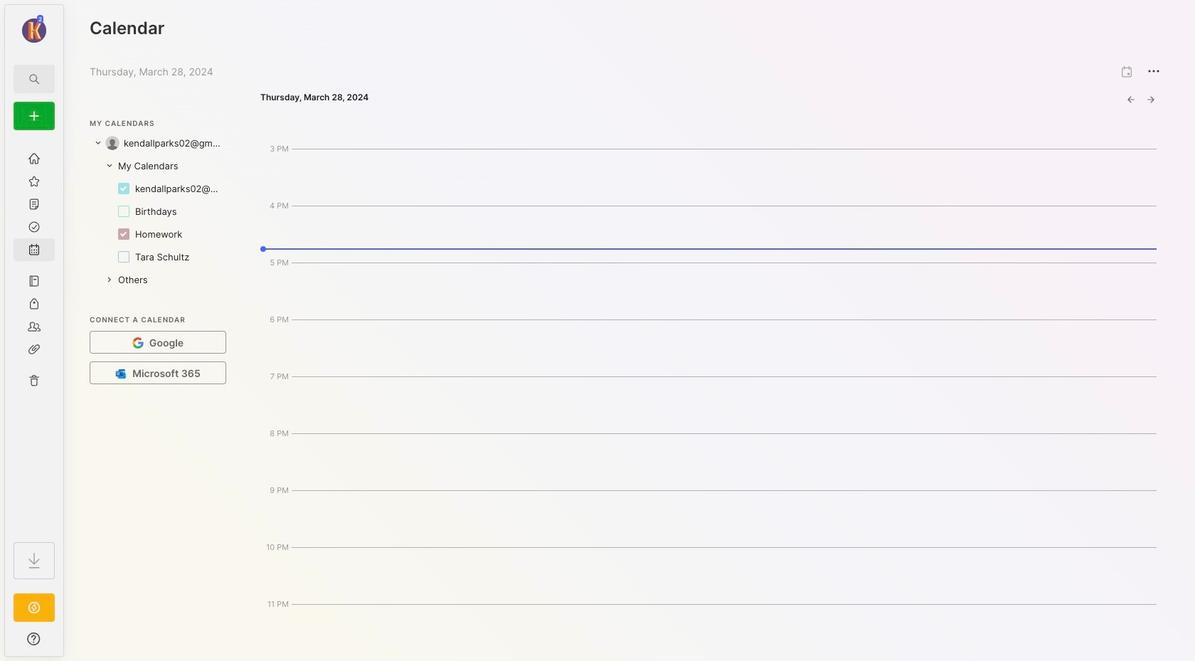 Task type: vqa. For each thing, say whether or not it's contained in the screenshot.
SEARCH FIELD
no



Task type: locate. For each thing, give the bounding box(es) containing it.
row group
[[90, 154, 226, 268]]

grid
[[90, 132, 226, 291]]

0 horizontal spatial arrow image
[[94, 139, 103, 147]]

row up select479 option
[[90, 177, 226, 200]]

tree inside main element
[[5, 139, 63, 530]]

1 horizontal spatial arrow image
[[105, 275, 114, 284]]

tree
[[5, 139, 63, 530]]

row down select481 option
[[90, 246, 226, 268]]

row
[[90, 132, 226, 154], [90, 154, 226, 177], [90, 177, 226, 200], [90, 200, 226, 223], [90, 223, 226, 246], [90, 246, 226, 268], [90, 268, 226, 291]]

Select483 checkbox
[[118, 251, 130, 263]]

2 row from the top
[[90, 154, 226, 177]]

row up arrow icon
[[90, 132, 226, 154]]

More actions field
[[1140, 57, 1169, 86]]

row down 'select483' checkbox
[[90, 268, 226, 291]]

cell
[[124, 136, 226, 150], [114, 159, 178, 173], [135, 182, 226, 196], [135, 204, 183, 219], [135, 227, 188, 241], [135, 250, 195, 264], [114, 273, 148, 287]]

Select479 checkbox
[[118, 206, 130, 217]]

arrow image
[[94, 139, 103, 147], [105, 275, 114, 284]]

click to expand image
[[62, 635, 73, 652]]

edit search image
[[26, 70, 43, 88]]

row up 'select483' checkbox
[[90, 223, 226, 246]]

row down select477 checkbox
[[90, 200, 226, 223]]

row up select477 checkbox
[[90, 154, 226, 177]]

more actions image
[[1146, 63, 1163, 80]]

upgrade image
[[26, 599, 43, 616]]



Task type: describe. For each thing, give the bounding box(es) containing it.
main element
[[0, 0, 68, 661]]

4 row from the top
[[90, 200, 226, 223]]

arrow image
[[105, 162, 114, 170]]

WHAT'S NEW field
[[5, 628, 63, 651]]

Select477 checkbox
[[118, 183, 130, 194]]

Choose date to view field
[[261, 92, 369, 103]]

7 row from the top
[[90, 268, 226, 291]]

Select481 checkbox
[[118, 229, 130, 240]]

6 row from the top
[[90, 246, 226, 268]]

3 row from the top
[[90, 177, 226, 200]]

Account field
[[5, 14, 63, 45]]

0 vertical spatial arrow image
[[94, 139, 103, 147]]

1 row from the top
[[90, 132, 226, 154]]

5 row from the top
[[90, 223, 226, 246]]

1 vertical spatial arrow image
[[105, 275, 114, 284]]

home image
[[27, 152, 41, 166]]



